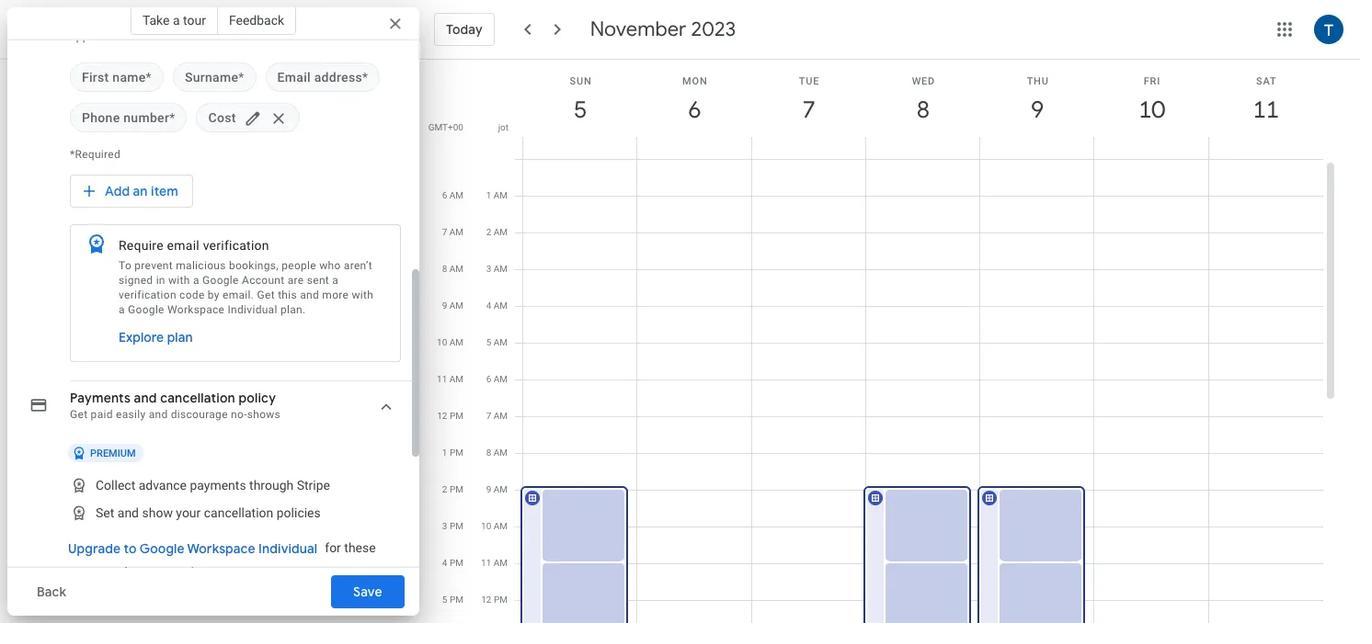 Task type: vqa. For each thing, say whether or not it's contained in the screenshot.
Feedback at the left
yes



Task type: describe. For each thing, give the bounding box(es) containing it.
pm down 4 pm
[[450, 595, 464, 605]]

customise the form that people use to book an appointment
[[70, 16, 312, 43]]

that
[[175, 16, 195, 29]]

0 horizontal spatial 10 am
[[437, 338, 464, 348]]

* for email address *
[[362, 70, 368, 85]]

workspace inside upgrade to google workspace individual "button"
[[187, 541, 255, 557]]

list item containing phone number
[[70, 103, 187, 132]]

1 horizontal spatial 7 am
[[486, 411, 508, 421]]

tuesday, 7 november element
[[788, 89, 830, 132]]

upgrade
[[68, 541, 121, 557]]

pm up "5 pm"
[[450, 558, 464, 568]]

6 cell from the left
[[1095, 159, 1209, 624]]

email
[[167, 238, 200, 253]]

3 pm
[[442, 522, 464, 532]]

people inside customise the form that people use to book an appointment
[[198, 16, 233, 29]]

email
[[277, 70, 311, 85]]

more inside for these premium features and more
[[197, 566, 227, 580]]

5 column header
[[522, 60, 638, 159]]

add
[[105, 183, 130, 200]]

0 vertical spatial google
[[202, 274, 239, 287]]

mon 6
[[683, 75, 708, 125]]

thu
[[1027, 75, 1049, 87]]

4 pm
[[442, 558, 464, 568]]

in
[[156, 274, 165, 287]]

monday, 6 november element
[[674, 89, 716, 132]]

customise
[[70, 16, 125, 29]]

add an item button
[[70, 169, 193, 213]]

people inside require email verification to prevent malicious bookings, people who aren't signed in with a google account are sent a verification code by email. get this and more with a google workspace individual plan.
[[282, 259, 316, 272]]

* for phone number *
[[169, 110, 175, 125]]

email address *
[[277, 70, 368, 85]]

code
[[179, 289, 205, 302]]

payments and cancellation policy get paid easily and discourage no-shows
[[70, 390, 281, 421]]

sent
[[307, 274, 329, 287]]

take a tour
[[142, 13, 206, 28]]

9 column header
[[980, 60, 1095, 159]]

sat 11
[[1252, 75, 1278, 125]]

10 column header
[[1094, 60, 1209, 159]]

4 am
[[486, 301, 508, 311]]

0 vertical spatial premium
[[90, 447, 136, 459]]

thu 9
[[1027, 75, 1049, 125]]

0 vertical spatial 11 am
[[437, 374, 464, 384]]

wed
[[912, 75, 936, 87]]

feedback button
[[218, 6, 296, 35]]

shows
[[247, 408, 281, 421]]

0 horizontal spatial 6 am
[[442, 190, 464, 201]]

first name *
[[82, 70, 152, 85]]

book
[[271, 16, 296, 29]]

back button
[[22, 570, 81, 614]]

1 vertical spatial cancellation
[[204, 506, 273, 521]]

5 am
[[486, 338, 508, 348]]

form
[[147, 16, 172, 29]]

get inside payments and cancellation policy get paid easily and discourage no-shows
[[70, 408, 88, 421]]

2 vertical spatial 11
[[481, 558, 491, 568]]

to inside "button"
[[124, 541, 137, 557]]

and up easily
[[134, 390, 157, 407]]

to
[[119, 259, 132, 272]]

plan
[[167, 329, 193, 346]]

november
[[590, 17, 686, 42]]

a inside 'take a tour' button
[[173, 13, 180, 28]]

3 am
[[486, 264, 508, 274]]

4 for 4 pm
[[442, 558, 447, 568]]

4 cell from the left
[[864, 159, 981, 624]]

today
[[446, 21, 483, 38]]

upgrade to google workspace individual
[[68, 541, 318, 557]]

aren't
[[344, 259, 372, 272]]

1 vertical spatial 8
[[442, 264, 447, 274]]

the
[[128, 16, 144, 29]]

and inside for these premium features and more
[[173, 566, 194, 580]]

this
[[278, 289, 297, 302]]

cost
[[208, 110, 236, 125]]

list item containing surname
[[173, 63, 256, 92]]

0 vertical spatial 7 am
[[442, 227, 464, 237]]

1 vertical spatial 9 am
[[486, 485, 508, 495]]

2023
[[691, 17, 736, 42]]

6 inside the mon 6
[[687, 95, 700, 125]]

0 vertical spatial 12 pm
[[437, 411, 464, 421]]

0 horizontal spatial 12
[[437, 411, 447, 421]]

0 horizontal spatial 9 am
[[442, 301, 464, 311]]

2 vertical spatial 10
[[481, 522, 491, 532]]

email.
[[223, 289, 254, 302]]

appointment
[[70, 30, 135, 43]]

collect advance payments through stripe
[[96, 478, 330, 493]]

0 vertical spatial verification
[[203, 238, 269, 253]]

take
[[142, 13, 170, 28]]

back
[[37, 584, 66, 601]]

by
[[208, 289, 220, 302]]

2 for 2 pm
[[442, 485, 447, 495]]

2 for 2 am
[[486, 227, 491, 237]]

payments
[[190, 478, 246, 493]]

gmt+00
[[428, 122, 464, 132]]

2 vertical spatial 9
[[486, 485, 491, 495]]

0 horizontal spatial 8 am
[[442, 264, 464, 274]]

payments
[[70, 390, 131, 407]]

for
[[325, 541, 341, 555]]

upgrade to google workspace individual button
[[61, 533, 325, 566]]

7 cell from the left
[[1209, 159, 1324, 624]]

cost list item
[[196, 103, 300, 132]]

3 cell from the left
[[752, 159, 866, 624]]

an inside customise the form that people use to book an appointment
[[299, 16, 312, 29]]

collect
[[96, 478, 135, 493]]

account
[[242, 274, 285, 287]]

your
[[176, 506, 201, 521]]

are
[[288, 274, 304, 287]]

1 vertical spatial 9
[[442, 301, 447, 311]]

saturday, 11 november element
[[1245, 89, 1288, 132]]

discourage
[[171, 408, 228, 421]]

1 horizontal spatial 12
[[481, 595, 492, 605]]

4 for 4 am
[[486, 301, 491, 311]]

5 pm
[[442, 595, 464, 605]]

1 pm
[[442, 448, 464, 458]]

1 for 1 am
[[486, 190, 491, 201]]

0 horizontal spatial 11
[[437, 374, 447, 384]]

policies
[[277, 506, 321, 521]]

use
[[236, 16, 255, 29]]

and right set
[[118, 506, 139, 521]]

surname
[[185, 70, 238, 85]]

pm right "5 pm"
[[494, 595, 508, 605]]

and inside require email verification to prevent malicious bookings, people who aren't signed in with a google account are sent a verification code by email. get this and more with a google workspace individual plan.
[[300, 289, 319, 302]]

show
[[142, 506, 173, 521]]

first
[[82, 70, 109, 85]]

stripe
[[297, 478, 330, 493]]

1 horizontal spatial 11 am
[[481, 558, 508, 568]]

8 inside wed 8
[[916, 95, 929, 125]]

take a tour button
[[131, 6, 218, 35]]

explore plan
[[119, 329, 193, 346]]

* up cost 'list item'
[[238, 70, 244, 85]]

1 am
[[486, 190, 508, 201]]

an inside button
[[133, 183, 148, 200]]

list item containing email address
[[265, 63, 380, 92]]

advance
[[139, 478, 187, 493]]



Task type: locate. For each thing, give the bounding box(es) containing it.
1 vertical spatial 12
[[481, 595, 492, 605]]

individual inside require email verification to prevent malicious bookings, people who aren't signed in with a google account are sent a verification code by email. get this and more with a google workspace individual plan.
[[228, 304, 277, 316]]

cancellation
[[160, 390, 235, 407], [204, 506, 273, 521]]

12 up the 1 pm
[[437, 411, 447, 421]]

pm down the 1 pm
[[450, 485, 464, 495]]

1 vertical spatial 11
[[437, 374, 447, 384]]

8 am left 3 am
[[442, 264, 464, 274]]

malicious
[[176, 259, 226, 272]]

to right the use
[[258, 16, 268, 29]]

1 up the 2 am
[[486, 190, 491, 201]]

workspace down set and show your cancellation policies
[[187, 541, 255, 557]]

8 down the wed
[[916, 95, 929, 125]]

row
[[515, 159, 1324, 624]]

signed
[[119, 274, 153, 287]]

8 column header
[[865, 60, 981, 159]]

1 vertical spatial premium
[[68, 566, 119, 580]]

9 inside thu 9
[[1030, 95, 1043, 125]]

1 vertical spatial 6 am
[[486, 374, 508, 384]]

premium inside for these premium features and more
[[68, 566, 119, 580]]

0 horizontal spatial 4
[[442, 558, 447, 568]]

individual down policies
[[258, 541, 318, 557]]

item
[[151, 183, 178, 200]]

1 vertical spatial google
[[128, 304, 164, 316]]

list item down book
[[265, 63, 380, 92]]

1 for 1 pm
[[442, 448, 447, 458]]

1 vertical spatial to
[[124, 541, 137, 557]]

mon
[[683, 75, 708, 87]]

sunday, 5 november element
[[559, 89, 602, 132]]

address
[[314, 70, 362, 85]]

cancellation inside payments and cancellation policy get paid easily and discourage no-shows
[[160, 390, 235, 407]]

easily
[[116, 408, 146, 421]]

1
[[486, 190, 491, 201], [442, 448, 447, 458]]

9 am
[[442, 301, 464, 311], [486, 485, 508, 495]]

10 down fri
[[1138, 95, 1164, 125]]

1 vertical spatial individual
[[258, 541, 318, 557]]

6 down mon
[[687, 95, 700, 125]]

people up are
[[282, 259, 316, 272]]

0 vertical spatial people
[[198, 16, 233, 29]]

1 vertical spatial an
[[133, 183, 148, 200]]

2 vertical spatial 6
[[486, 374, 491, 384]]

grid
[[427, 60, 1338, 624]]

grid containing 5
[[427, 60, 1338, 624]]

5 for pm
[[442, 595, 447, 605]]

1 vertical spatial 7
[[442, 227, 447, 237]]

10 am left 5 am
[[437, 338, 464, 348]]

6 am
[[442, 190, 464, 201], [486, 374, 508, 384]]

tue
[[799, 75, 820, 87]]

more down 'sent'
[[322, 289, 349, 302]]

*
[[146, 70, 152, 85], [238, 70, 244, 85], [362, 70, 368, 85], [169, 110, 175, 125]]

1 horizontal spatial 5
[[486, 338, 491, 348]]

1 horizontal spatial 6 am
[[486, 374, 508, 384]]

1 horizontal spatial to
[[258, 16, 268, 29]]

11 down sat
[[1252, 95, 1278, 125]]

and down 'sent'
[[300, 289, 319, 302]]

sun
[[570, 75, 592, 87]]

10 left 5 am
[[437, 338, 447, 348]]

wed 8
[[912, 75, 936, 125]]

2
[[486, 227, 491, 237], [442, 485, 447, 495]]

1 vertical spatial 11 am
[[481, 558, 508, 568]]

0 vertical spatial workspace
[[167, 304, 225, 316]]

require email verification to prevent malicious bookings, people who aren't signed in with a google account are sent a verification code by email. get this and more with a google workspace individual plan.
[[119, 238, 374, 316]]

feedback
[[229, 13, 284, 28]]

a right form
[[173, 13, 180, 28]]

pm up 2 pm
[[450, 448, 464, 458]]

0 horizontal spatial 5
[[442, 595, 447, 605]]

3 for 3 pm
[[442, 522, 447, 532]]

11 up the 1 pm
[[437, 374, 447, 384]]

9
[[1030, 95, 1043, 125], [442, 301, 447, 311], [486, 485, 491, 495]]

4 down 3 am
[[486, 301, 491, 311]]

wednesday, 8 november element
[[902, 89, 945, 132]]

2 vertical spatial 7
[[486, 411, 491, 421]]

1 horizontal spatial 8
[[486, 448, 491, 458]]

2 horizontal spatial 5
[[573, 95, 586, 125]]

0 horizontal spatial 3
[[442, 522, 447, 532]]

1 horizontal spatial more
[[322, 289, 349, 302]]

3 for 3 am
[[486, 264, 491, 274]]

5 cell from the left
[[978, 159, 1095, 624]]

1 vertical spatial verification
[[119, 289, 176, 302]]

set and show your cancellation policies
[[96, 506, 321, 521]]

* up number at the top of page
[[146, 70, 152, 85]]

list item down name
[[70, 103, 187, 132]]

0 horizontal spatial 1
[[442, 448, 447, 458]]

an right the add
[[133, 183, 148, 200]]

10
[[1138, 95, 1164, 125], [437, 338, 447, 348], [481, 522, 491, 532]]

get down account
[[257, 289, 275, 302]]

1 horizontal spatial with
[[352, 289, 374, 302]]

list item up cost
[[173, 63, 256, 92]]

for these premium features and more
[[68, 541, 376, 580]]

november 2023
[[590, 17, 736, 42]]

9 am left 4 am
[[442, 301, 464, 311]]

features
[[122, 566, 169, 580]]

0 vertical spatial 1
[[486, 190, 491, 201]]

workspace down code
[[167, 304, 225, 316]]

list item up phone number * on the top left of page
[[70, 63, 164, 92]]

6 left 1 am
[[442, 190, 447, 201]]

1 horizontal spatial 10 am
[[481, 522, 508, 532]]

1 vertical spatial 7 am
[[486, 411, 508, 421]]

1 vertical spatial 12 pm
[[481, 595, 508, 605]]

google inside "button"
[[139, 541, 185, 557]]

1 vertical spatial more
[[197, 566, 227, 580]]

0 vertical spatial 8 am
[[442, 264, 464, 274]]

to up features
[[124, 541, 137, 557]]

6 am down 5 am
[[486, 374, 508, 384]]

0 vertical spatial 9
[[1030, 95, 1043, 125]]

11 am
[[437, 374, 464, 384], [481, 558, 508, 568]]

who
[[319, 259, 341, 272]]

no-
[[231, 408, 247, 421]]

1 horizontal spatial 8 am
[[486, 448, 508, 458]]

premium down 'upgrade' on the left of the page
[[68, 566, 119, 580]]

0 vertical spatial 5
[[573, 95, 586, 125]]

6 am left 1 am
[[442, 190, 464, 201]]

list item containing first name
[[70, 63, 164, 92]]

7
[[801, 95, 815, 125], [442, 227, 447, 237], [486, 411, 491, 421]]

with down aren't at the left top of the page
[[352, 289, 374, 302]]

0 horizontal spatial with
[[168, 274, 190, 287]]

0 vertical spatial 7
[[801, 95, 815, 125]]

5 down 4 pm
[[442, 595, 447, 605]]

7 am
[[442, 227, 464, 237], [486, 411, 508, 421]]

require
[[119, 238, 164, 253]]

4
[[486, 301, 491, 311], [442, 558, 447, 568]]

10 right 3 pm
[[481, 522, 491, 532]]

0 horizontal spatial 8
[[442, 264, 447, 274]]

a
[[173, 13, 180, 28], [193, 274, 199, 287], [332, 274, 339, 287], [119, 304, 125, 316]]

list item
[[70, 63, 164, 92], [173, 63, 256, 92], [265, 63, 380, 92], [70, 103, 187, 132]]

cancellation down payments
[[204, 506, 273, 521]]

verification down signed
[[119, 289, 176, 302]]

cancellation up discourage
[[160, 390, 235, 407]]

0 vertical spatial to
[[258, 16, 268, 29]]

premium
[[90, 447, 136, 459], [68, 566, 119, 580]]

3 down the 2 am
[[486, 264, 491, 274]]

get inside require email verification to prevent malicious bookings, people who aren't signed in with a google account are sent a verification code by email. get this and more with a google workspace individual plan.
[[257, 289, 275, 302]]

0 vertical spatial 11
[[1252, 95, 1278, 125]]

tour
[[183, 13, 206, 28]]

2 horizontal spatial 6
[[687, 95, 700, 125]]

a down signed
[[119, 304, 125, 316]]

explore
[[119, 329, 164, 346]]

set
[[96, 506, 114, 521]]

7 down 5 am
[[486, 411, 491, 421]]

google up by
[[202, 274, 239, 287]]

2 down the 1 pm
[[442, 485, 447, 495]]

1 up 2 pm
[[442, 448, 447, 458]]

0 vertical spatial individual
[[228, 304, 277, 316]]

1 vertical spatial 10
[[437, 338, 447, 348]]

workspace
[[167, 304, 225, 316], [187, 541, 255, 557]]

9 am right 2 pm
[[486, 485, 508, 495]]

12 pm right "5 pm"
[[481, 595, 508, 605]]

1 vertical spatial 4
[[442, 558, 447, 568]]

google up explore at bottom
[[128, 304, 164, 316]]

7 column header
[[751, 60, 866, 159]]

with right in
[[168, 274, 190, 287]]

0 horizontal spatial 12 pm
[[437, 411, 464, 421]]

explore plan button
[[111, 321, 200, 354]]

fri 10
[[1138, 75, 1164, 125]]

2 cell from the left
[[638, 159, 752, 624]]

4 down 3 pm
[[442, 558, 447, 568]]

12 pm
[[437, 411, 464, 421], [481, 595, 508, 605]]

workspace inside require email verification to prevent malicious bookings, people who aren't signed in with a google account are sent a verification code by email. get this and more with a google workspace individual plan.
[[167, 304, 225, 316]]

these
[[344, 541, 376, 555]]

2 am
[[486, 227, 508, 237]]

to
[[258, 16, 268, 29], [124, 541, 137, 557]]

pm up the 1 pm
[[450, 411, 464, 421]]

0 vertical spatial get
[[257, 289, 275, 302]]

8 am right the 1 pm
[[486, 448, 508, 458]]

9 right 2 pm
[[486, 485, 491, 495]]

11 inside column header
[[1252, 95, 1278, 125]]

0 horizontal spatial people
[[198, 16, 233, 29]]

more inside require email verification to prevent malicious bookings, people who aren't signed in with a google account are sent a verification code by email. get this and more with a google workspace individual plan.
[[322, 289, 349, 302]]

9 down 'thu'
[[1030, 95, 1043, 125]]

phone
[[82, 110, 120, 125]]

1 horizontal spatial 4
[[486, 301, 491, 311]]

a down who
[[332, 274, 339, 287]]

pm
[[450, 411, 464, 421], [450, 448, 464, 458], [450, 485, 464, 495], [450, 522, 464, 532], [450, 558, 464, 568], [450, 595, 464, 605], [494, 595, 508, 605]]

fri
[[1144, 75, 1161, 87]]

1 horizontal spatial 2
[[486, 227, 491, 237]]

10 inside 10 column header
[[1138, 95, 1164, 125]]

surname *
[[185, 70, 244, 85]]

am
[[450, 190, 464, 201], [494, 190, 508, 201], [450, 227, 464, 237], [494, 227, 508, 237], [450, 264, 464, 274], [494, 264, 508, 274], [450, 301, 464, 311], [494, 301, 508, 311], [450, 338, 464, 348], [494, 338, 508, 348], [450, 374, 464, 384], [494, 374, 508, 384], [494, 411, 508, 421], [494, 448, 508, 458], [494, 485, 508, 495], [494, 522, 508, 532], [494, 558, 508, 568]]

sun 5
[[570, 75, 592, 125]]

12 right "5 pm"
[[481, 595, 492, 605]]

8 right the 1 pm
[[486, 448, 491, 458]]

0 horizontal spatial 9
[[442, 301, 447, 311]]

2 down 1 am
[[486, 227, 491, 237]]

more down the upgrade to google workspace individual
[[197, 566, 227, 580]]

10 am
[[437, 338, 464, 348], [481, 522, 508, 532]]

8
[[916, 95, 929, 125], [442, 264, 447, 274], [486, 448, 491, 458]]

2 horizontal spatial 11
[[1252, 95, 1278, 125]]

and
[[300, 289, 319, 302], [134, 390, 157, 407], [149, 408, 168, 421], [118, 506, 139, 521], [173, 566, 194, 580]]

5 inside sun 5
[[573, 95, 586, 125]]

add an item
[[105, 183, 178, 200]]

people
[[198, 16, 233, 29], [282, 259, 316, 272]]

0 vertical spatial 9 am
[[442, 301, 464, 311]]

2 vertical spatial 8
[[486, 448, 491, 458]]

11 right 4 pm
[[481, 558, 491, 568]]

7 am left the 2 am
[[442, 227, 464, 237]]

2 vertical spatial 5
[[442, 595, 447, 605]]

and down the upgrade to google workspace individual
[[173, 566, 194, 580]]

0 horizontal spatial 7
[[442, 227, 447, 237]]

* right email
[[362, 70, 368, 85]]

people left the use
[[198, 16, 233, 29]]

1 vertical spatial workspace
[[187, 541, 255, 557]]

cell
[[521, 159, 638, 624], [638, 159, 752, 624], [752, 159, 866, 624], [864, 159, 981, 624], [978, 159, 1095, 624], [1095, 159, 1209, 624], [1209, 159, 1324, 624]]

friday, 10 november element
[[1131, 89, 1173, 132]]

verification
[[203, 238, 269, 253], [119, 289, 176, 302]]

2 horizontal spatial 8
[[916, 95, 929, 125]]

3
[[486, 264, 491, 274], [442, 522, 447, 532]]

0 horizontal spatial 7 am
[[442, 227, 464, 237]]

7 am down 5 am
[[486, 411, 508, 421]]

a up code
[[193, 274, 199, 287]]

5
[[573, 95, 586, 125], [486, 338, 491, 348], [442, 595, 447, 605]]

1 vertical spatial 10 am
[[481, 522, 508, 532]]

1 vertical spatial 6
[[442, 190, 447, 201]]

sat
[[1256, 75, 1277, 87]]

policy
[[239, 390, 276, 407]]

1 vertical spatial 8 am
[[486, 448, 508, 458]]

1 horizontal spatial 12 pm
[[481, 595, 508, 605]]

individual down email.
[[228, 304, 277, 316]]

1 horizontal spatial 6
[[486, 374, 491, 384]]

0 horizontal spatial 11 am
[[437, 374, 464, 384]]

* for first name *
[[146, 70, 152, 85]]

0 horizontal spatial 6
[[442, 190, 447, 201]]

0 vertical spatial more
[[322, 289, 349, 302]]

*required
[[70, 148, 121, 161]]

9 left 4 am
[[442, 301, 447, 311]]

1 horizontal spatial 7
[[486, 411, 491, 421]]

paid
[[91, 408, 113, 421]]

1 vertical spatial 3
[[442, 522, 447, 532]]

and right easily
[[149, 408, 168, 421]]

12 pm up the 1 pm
[[437, 411, 464, 421]]

0 vertical spatial 12
[[437, 411, 447, 421]]

an right book
[[299, 16, 312, 29]]

pm down 2 pm
[[450, 522, 464, 532]]

individual
[[228, 304, 277, 316], [258, 541, 318, 557]]

5 down sun
[[573, 95, 586, 125]]

* left cost
[[169, 110, 175, 125]]

11 column header
[[1208, 60, 1324, 159]]

0 vertical spatial an
[[299, 16, 312, 29]]

8 left 3 am
[[442, 264, 447, 274]]

2 pm
[[442, 485, 464, 495]]

1 horizontal spatial an
[[299, 16, 312, 29]]

7 inside tue 7
[[801, 95, 815, 125]]

7 down tue
[[801, 95, 815, 125]]

11 am up the 1 pm
[[437, 374, 464, 384]]

10 am right 3 pm
[[481, 522, 508, 532]]

1 vertical spatial 5
[[486, 338, 491, 348]]

0 horizontal spatial more
[[197, 566, 227, 580]]

individual inside "button"
[[258, 541, 318, 557]]

2 horizontal spatial 9
[[1030, 95, 1043, 125]]

5 for am
[[486, 338, 491, 348]]

0 horizontal spatial an
[[133, 183, 148, 200]]

0 horizontal spatial verification
[[119, 289, 176, 302]]

12
[[437, 411, 447, 421], [481, 595, 492, 605]]

1 vertical spatial with
[[352, 289, 374, 302]]

3 up 4 pm
[[442, 522, 447, 532]]

premium up collect
[[90, 447, 136, 459]]

0 horizontal spatial get
[[70, 408, 88, 421]]

6 column header
[[637, 60, 752, 159]]

11
[[1252, 95, 1278, 125], [437, 374, 447, 384], [481, 558, 491, 568]]

get left paid
[[70, 408, 88, 421]]

1 horizontal spatial 10
[[481, 522, 491, 532]]

1 cell from the left
[[521, 159, 638, 624]]

5 down 4 am
[[486, 338, 491, 348]]

0 vertical spatial 6
[[687, 95, 700, 125]]

today button
[[434, 7, 495, 52]]

1 horizontal spatial 11
[[481, 558, 491, 568]]

an
[[299, 16, 312, 29], [133, 183, 148, 200]]

to inside customise the form that people use to book an appointment
[[258, 16, 268, 29]]

thursday, 9 november element
[[1017, 89, 1059, 132]]

google up features
[[139, 541, 185, 557]]

6 down 5 am
[[486, 374, 491, 384]]

11 am right 4 pm
[[481, 558, 508, 568]]

verification up bookings,
[[203, 238, 269, 253]]

bookings,
[[229, 259, 279, 272]]

0 vertical spatial 4
[[486, 301, 491, 311]]

1 horizontal spatial verification
[[203, 238, 269, 253]]

through
[[249, 478, 294, 493]]

7 left the 2 am
[[442, 227, 447, 237]]

2 vertical spatial google
[[139, 541, 185, 557]]



